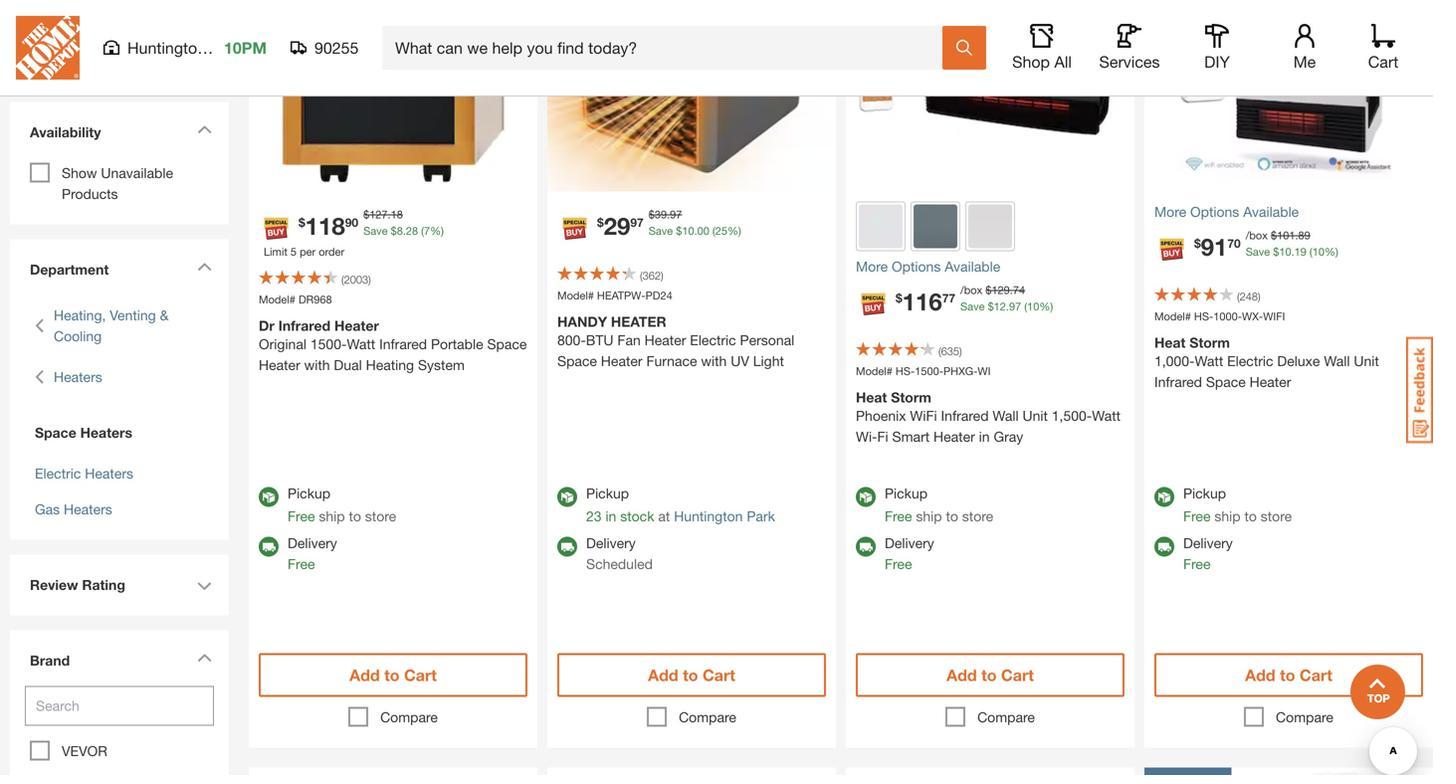 Task type: vqa. For each thing, say whether or not it's contained in the screenshot.
heat storm phoenix wifi infrared wall unit 1,500-watt wi-fi smart heater in gray
yes



Task type: locate. For each thing, give the bounding box(es) containing it.
1500- down 635
[[915, 365, 944, 378]]

wall inside heat storm phoenix wifi infrared wall unit 1,500-watt wi-fi smart heater in gray
[[993, 408, 1019, 424]]

1 horizontal spatial pickup free ship to store
[[885, 485, 994, 525]]

pickup free ship to store for 116
[[885, 485, 994, 525]]

wall up gray
[[993, 408, 1019, 424]]

available shipping image down available for pickup image
[[856, 537, 876, 557]]

watt inside 'dr infrared heater original 1500-watt infrared portable space heater with dual heating system'
[[347, 336, 376, 353]]

save right 70 at the top
[[1246, 245, 1271, 258]]

1 horizontal spatial ship
[[916, 508, 943, 525]]

add to cart for add to cart button related to phoenix wifi infrared wall unit 1,500-watt wi-fi smart heater in gray image
[[947, 666, 1034, 685]]

storm up wifi
[[891, 389, 932, 406]]

to
[[349, 508, 361, 525], [946, 508, 959, 525], [1245, 508, 1258, 525], [384, 666, 400, 685], [683, 666, 699, 685], [982, 666, 997, 685], [1281, 666, 1296, 685]]

available shipping image left "delivery scheduled"
[[558, 537, 578, 557]]

model# for model# heatpw-pd24
[[558, 289, 594, 302]]

3 add from the left
[[947, 666, 977, 685]]

furnace
[[647, 353, 698, 369]]

0 horizontal spatial wall
[[993, 408, 1019, 424]]

/box
[[1246, 229, 1269, 242], [961, 284, 983, 297]]

delivery inside "delivery scheduled"
[[587, 535, 636, 552]]

model# for model# hs-1500-phxg-wi
[[856, 365, 893, 378]]

gas heaters link
[[35, 501, 112, 518]]

10 left 00
[[682, 225, 695, 238]]

4 compare from the left
[[1277, 710, 1334, 726]]

0 vertical spatial hs-
[[1195, 310, 1214, 323]]

0 horizontal spatial storm
[[891, 389, 932, 406]]

delivery free for 116
[[885, 535, 935, 573]]

1 horizontal spatial in
[[980, 429, 990, 445]]

( right 00
[[713, 225, 716, 238]]

more options available up 70 at the top
[[1155, 204, 1300, 220]]

. down 101
[[1292, 245, 1295, 258]]

97 right 39
[[670, 208, 682, 221]]

1500-
[[311, 336, 347, 353], [915, 365, 944, 378]]

0 horizontal spatial in
[[606, 508, 617, 525]]

save down the 127
[[364, 225, 388, 238]]

park
[[211, 38, 243, 57], [747, 508, 776, 525]]

1 horizontal spatial storm
[[1190, 335, 1231, 351]]

1 vertical spatial more options available link
[[856, 256, 1125, 277]]

storm down the model# hs-1000-wx-wifi
[[1190, 335, 1231, 351]]

add to cart button for original 1500-watt infrared portable space heater with dual heating system image
[[259, 654, 528, 698]]

1 horizontal spatial 97
[[670, 208, 682, 221]]

18
[[391, 208, 403, 221]]

2 back caret image from the top
[[35, 367, 44, 388]]

department
[[30, 261, 109, 278]]

635
[[942, 345, 960, 358]]

1 available for pickup image from the left
[[259, 487, 279, 507]]

What can we help you find today? search field
[[395, 27, 942, 69]]

0 vertical spatial heat
[[1155, 335, 1186, 351]]

91
[[1202, 233, 1228, 261]]

electric
[[690, 332, 737, 349], [1228, 353, 1274, 369], [35, 466, 81, 482]]

heaters down space heaters link
[[85, 466, 133, 482]]

back caret image for heaters
[[35, 367, 44, 388]]

. down 18
[[403, 225, 406, 238]]

1 vertical spatial more
[[856, 258, 888, 275]]

%) right 12
[[1040, 300, 1054, 313]]

2 store from the left
[[963, 508, 994, 525]]

white image
[[969, 205, 1013, 248]]

1 vertical spatial huntington
[[674, 508, 743, 525]]

1 horizontal spatial /box
[[1246, 229, 1269, 242]]

/box right "77"
[[961, 284, 983, 297]]

1 add to cart from the left
[[350, 666, 437, 685]]

infrared down 1,000-
[[1155, 374, 1203, 390]]

3 ship from the left
[[1215, 508, 1241, 525]]

1 horizontal spatial heat
[[1155, 335, 1186, 351]]

all
[[1055, 52, 1072, 71]]

1 horizontal spatial more
[[1155, 204, 1187, 220]]

heaters up electric heaters
[[80, 425, 132, 441]]

2 ship from the left
[[916, 508, 943, 525]]

heater
[[335, 318, 379, 334], [645, 332, 686, 349], [601, 353, 643, 369], [259, 357, 300, 373], [1250, 374, 1292, 390], [934, 429, 976, 445]]

1 horizontal spatial hs-
[[1195, 310, 1214, 323]]

hs- left wx-
[[1195, 310, 1214, 323]]

heat up "phoenix" at bottom
[[856, 389, 888, 406]]

1 add to cart button from the left
[[259, 654, 528, 698]]

heat
[[1155, 335, 1186, 351], [856, 389, 888, 406]]

3 add to cart button from the left
[[856, 654, 1125, 698]]

2 horizontal spatial 97
[[1010, 300, 1022, 313]]

available shipping image
[[259, 537, 279, 557], [1155, 537, 1175, 557]]

1 caret icon image from the top
[[197, 125, 212, 134]]

space inside space heaters link
[[35, 425, 76, 441]]

storm inside heat storm phoenix wifi infrared wall unit 1,500-watt wi-fi smart heater in gray
[[891, 389, 932, 406]]

2 delivery free from the left
[[885, 535, 935, 573]]

$ up per
[[299, 216, 305, 229]]

pickup
[[288, 485, 331, 502], [587, 485, 629, 502], [885, 485, 928, 502], [1184, 485, 1227, 502]]

ship
[[319, 508, 345, 525], [916, 508, 943, 525], [1215, 508, 1241, 525]]

space inside handy heater 800-btu fan heater electric personal space heater furnace with uv light
[[558, 353, 597, 369]]

fi
[[878, 429, 889, 445]]

infrared right wifi
[[942, 408, 989, 424]]

1 horizontal spatial electric
[[690, 332, 737, 349]]

portable
[[431, 336, 484, 353]]

0 horizontal spatial more
[[856, 258, 888, 275]]

( 2003 )
[[342, 273, 371, 286]]

save inside /box $ 101 . 89 save $ 10 . 19 ( 10 %)
[[1246, 245, 1271, 258]]

add for add to cart button for original 1500-watt infrared portable space heater with dual heating system image
[[350, 666, 380, 685]]

1 horizontal spatial wall
[[1325, 353, 1351, 369]]

heaters down electric heaters 'link'
[[64, 501, 112, 518]]

space down 800-
[[558, 353, 597, 369]]

cart
[[1369, 52, 1399, 71], [404, 666, 437, 685], [703, 666, 736, 685], [1002, 666, 1034, 685], [1300, 666, 1333, 685]]

heat up 1,000-
[[1155, 335, 1186, 351]]

2 available shipping image from the left
[[856, 537, 876, 557]]

park right the at
[[747, 508, 776, 525]]

1 vertical spatial more options available
[[856, 258, 1001, 275]]

available up 129
[[945, 258, 1001, 275]]

0 horizontal spatial watt
[[347, 336, 376, 353]]

1 vertical spatial storm
[[891, 389, 932, 406]]

0 vertical spatial 1500-
[[311, 336, 347, 353]]

1 vertical spatial available
[[945, 258, 1001, 275]]

362
[[643, 269, 661, 282]]

electric up uv
[[690, 332, 737, 349]]

( right 19
[[1310, 245, 1313, 258]]

1 delivery free from the left
[[288, 535, 337, 573]]

gas
[[35, 501, 60, 518]]

add for add to cart button related to phoenix wifi infrared wall unit 1,500-watt wi-fi smart heater in gray image
[[947, 666, 977, 685]]

add to cart button for phoenix wifi infrared wall unit 1,500-watt wi-fi smart heater in gray image
[[856, 654, 1125, 698]]

space right portable
[[487, 336, 527, 353]]

store for 91
[[1261, 508, 1293, 525]]

in right the 23 on the bottom
[[606, 508, 617, 525]]

1 vertical spatial /box
[[961, 284, 983, 297]]

90
[[345, 216, 359, 229]]

pickup for available shipping icon corresponding to scheduled
[[587, 485, 629, 502]]

pickup free ship to store for 91
[[1184, 485, 1293, 525]]

unit inside heat storm phoenix wifi infrared wall unit 1,500-watt wi-fi smart heater in gray
[[1023, 408, 1048, 424]]

more options available link
[[1155, 202, 1424, 223], [856, 256, 1125, 277]]

1 add from the left
[[350, 666, 380, 685]]

0 horizontal spatial more options available
[[856, 258, 1001, 275]]

0 horizontal spatial unit
[[1023, 408, 1048, 424]]

( inside '/box $ 129 . 74 save $ 12 . 97 ( 10 %)'
[[1025, 300, 1028, 313]]

caret icon image inside availability "link"
[[197, 125, 212, 134]]

caret icon image for availability
[[197, 125, 212, 134]]

0 horizontal spatial /box
[[961, 284, 983, 297]]

%) inside '/box $ 129 . 74 save $ 12 . 97 ( 10 %)'
[[1040, 300, 1054, 313]]

0 vertical spatial /box
[[1246, 229, 1269, 242]]

feedback link image
[[1407, 337, 1434, 444]]

3 store from the left
[[1261, 508, 1293, 525]]

( inside /box $ 101 . 89 save $ 10 . 19 ( 10 %)
[[1310, 245, 1313, 258]]

electric down wx-
[[1228, 353, 1274, 369]]

10 right 12
[[1028, 300, 1040, 313]]

1 horizontal spatial available shipping image
[[1155, 537, 1175, 557]]

1 horizontal spatial delivery free
[[885, 535, 935, 573]]

caret icon image inside department link
[[197, 262, 212, 271]]

0 horizontal spatial store
[[365, 508, 397, 525]]

/box for 116
[[961, 284, 983, 297]]

0 vertical spatial unit
[[1355, 353, 1380, 369]]

storm inside heat storm 1,000-watt electric deluxe wall unit infrared space heater
[[1190, 335, 1231, 351]]

%) right 00
[[728, 225, 742, 238]]

1 horizontal spatial available
[[1244, 204, 1300, 220]]

) up wx-
[[1259, 290, 1261, 303]]

hs-
[[1195, 310, 1214, 323], [896, 365, 915, 378]]

1 vertical spatial in
[[606, 508, 617, 525]]

0 vertical spatial back caret image
[[35, 305, 44, 347]]

2 horizontal spatial watt
[[1195, 353, 1224, 369]]

available up 101
[[1244, 204, 1300, 220]]

more options available link up 129
[[856, 256, 1125, 277]]

system
[[418, 357, 465, 373]]

3 pickup free ship to store from the left
[[1184, 485, 1293, 525]]

1 horizontal spatial with
[[701, 353, 727, 369]]

0 vertical spatial in
[[980, 429, 990, 445]]

1 horizontal spatial more options available link
[[1155, 202, 1424, 223]]

heaters inside space heaters link
[[80, 425, 132, 441]]

1 horizontal spatial more options available
[[1155, 204, 1300, 220]]

watt inside heat storm 1,000-watt electric deluxe wall unit infrared space heater
[[1195, 353, 1224, 369]]

1 pickup from the left
[[288, 485, 331, 502]]

diy button
[[1186, 24, 1250, 72]]

storm for 116
[[891, 389, 932, 406]]

. left "25"
[[695, 225, 698, 238]]

.
[[388, 208, 391, 221], [667, 208, 670, 221], [403, 225, 406, 238], [695, 225, 698, 238], [1296, 229, 1299, 242], [1292, 245, 1295, 258], [1011, 284, 1014, 297], [1007, 300, 1010, 313]]

space heaters link
[[30, 423, 209, 444]]

vevor
[[62, 743, 107, 760]]

heat for 91
[[1155, 335, 1186, 351]]

. up 19
[[1296, 229, 1299, 242]]

caret icon image
[[197, 125, 212, 134], [197, 262, 212, 271], [197, 582, 212, 591], [197, 654, 212, 663]]

1 vertical spatial unit
[[1023, 408, 1048, 424]]

back caret image left heaters link
[[35, 367, 44, 388]]

0 horizontal spatial available shipping image
[[558, 537, 578, 557]]

1 vertical spatial hs-
[[896, 365, 915, 378]]

1 horizontal spatial huntington
[[674, 508, 743, 525]]

0 horizontal spatial with
[[304, 357, 330, 373]]

park inside pickup 23 in stock at huntington park
[[747, 508, 776, 525]]

add for add to cart button corresponding to 800-btu fan heater electric personal space heater furnace with uv light image
[[648, 666, 679, 685]]

2 add from the left
[[648, 666, 679, 685]]

1 vertical spatial heat
[[856, 389, 888, 406]]

0 horizontal spatial hs-
[[896, 365, 915, 378]]

available
[[1244, 204, 1300, 220], [945, 258, 1001, 275]]

4 pickup from the left
[[1184, 485, 1227, 502]]

save inside '/box $ 129 . 74 save $ 12 . 97 ( 10 %)'
[[961, 300, 985, 313]]

1 vertical spatial wall
[[993, 408, 1019, 424]]

5
[[291, 245, 297, 258]]

. down 129
[[1007, 300, 1010, 313]]

free for available shipping image for add to cart button for original 1500-watt infrared portable space heater with dual heating system image
[[288, 556, 315, 573]]

add to cart button for 800-btu fan heater electric personal space heater furnace with uv light image
[[558, 654, 826, 698]]

with left dual
[[304, 357, 330, 373]]

97 right 12
[[1010, 300, 1022, 313]]

1 compare from the left
[[380, 710, 438, 726]]

) down $ 127 . 18 save $ 8 . 28 ( 7 %) limit 5 per order
[[369, 273, 371, 286]]

model# up handy in the top left of the page
[[558, 289, 594, 302]]

add to cart button for 1,000-watt electric deluxe wall unit infrared space heater image
[[1155, 654, 1424, 698]]

2 pickup free ship to store from the left
[[885, 485, 994, 525]]

1 vertical spatial electric
[[1228, 353, 1274, 369]]

vevor link
[[62, 743, 107, 760]]

/box right 70 at the top
[[1246, 229, 1269, 242]]

with inside handy heater 800-btu fan heater electric personal space heater furnace with uv light
[[701, 353, 727, 369]]

Search text field
[[25, 687, 214, 726]]

1 vertical spatial back caret image
[[35, 367, 44, 388]]

( down 74
[[1025, 300, 1028, 313]]

1 horizontal spatial available for pickup image
[[558, 487, 578, 507]]

add to cart for add to cart button for original 1500-watt infrared portable space heater with dual heating system image
[[350, 666, 437, 685]]

options up 116
[[892, 258, 941, 275]]

0 horizontal spatial options
[[892, 258, 941, 275]]

free for free available shipping icon
[[885, 556, 913, 573]]

heater up furnace
[[645, 332, 686, 349]]

available shipping image
[[558, 537, 578, 557], [856, 537, 876, 557]]

caret icon image for department
[[197, 262, 212, 271]]

hs- for 116
[[896, 365, 915, 378]]

$ left "77"
[[896, 291, 903, 305]]

%) inside $ 39 . 97 save $ 10 . 00 ( 25 %)
[[728, 225, 742, 238]]

0 horizontal spatial 97
[[631, 216, 644, 229]]

model# for model# hs-1000-wx-wifi
[[1155, 310, 1192, 323]]

$ inside "$ 116 77"
[[896, 291, 903, 305]]

3 add to cart from the left
[[947, 666, 1034, 685]]

4 add from the left
[[1246, 666, 1276, 685]]

model# for model# dr968
[[259, 293, 296, 306]]

delivery
[[124, 48, 174, 65], [288, 535, 337, 552], [587, 535, 636, 552], [885, 535, 935, 552], [1184, 535, 1234, 552]]

4 add to cart button from the left
[[1155, 654, 1424, 698]]

2 horizontal spatial electric
[[1228, 353, 1274, 369]]

options
[[1191, 204, 1240, 220], [892, 258, 941, 275]]

compare
[[380, 710, 438, 726], [679, 710, 737, 726], [978, 710, 1036, 726], [1277, 710, 1334, 726]]

0 vertical spatial electric
[[690, 332, 737, 349]]

space
[[487, 336, 527, 353], [558, 353, 597, 369], [1207, 374, 1246, 390], [35, 425, 76, 441]]

12
[[994, 300, 1007, 313]]

gray
[[994, 429, 1024, 445]]

model#
[[558, 289, 594, 302], [259, 293, 296, 306], [1155, 310, 1192, 323], [856, 365, 893, 378]]

0 vertical spatial more options available link
[[1155, 202, 1424, 223]]

available shipping image for add to cart button for original 1500-watt infrared portable space heater with dual heating system image
[[259, 537, 279, 557]]

10 left 19
[[1280, 245, 1292, 258]]

$ right 90
[[364, 208, 370, 221]]

2 add to cart from the left
[[648, 666, 736, 685]]

0 horizontal spatial delivery free
[[288, 535, 337, 573]]

space down 1000-
[[1207, 374, 1246, 390]]

services button
[[1098, 24, 1162, 72]]

2 available shipping image from the left
[[1155, 537, 1175, 557]]

2 horizontal spatial available for pickup image
[[1155, 487, 1175, 507]]

$ left 39
[[597, 216, 604, 229]]

( up model# hs-1500-phxg-wi
[[939, 345, 942, 358]]

heat inside heat storm phoenix wifi infrared wall unit 1,500-watt wi-fi smart heater in gray
[[856, 389, 888, 406]]

( 362 )
[[640, 269, 664, 282]]

pickup inside pickup 23 in stock at huntington park
[[587, 485, 629, 502]]

1 horizontal spatial park
[[747, 508, 776, 525]]

(
[[421, 225, 424, 238], [713, 225, 716, 238], [1310, 245, 1313, 258], [640, 269, 643, 282], [342, 273, 344, 286], [1238, 290, 1240, 303], [1025, 300, 1028, 313], [939, 345, 942, 358]]

0 horizontal spatial park
[[211, 38, 243, 57]]

0 vertical spatial park
[[211, 38, 243, 57]]

4 caret icon image from the top
[[197, 654, 212, 663]]

light
[[754, 353, 785, 369]]

97 left 39
[[631, 216, 644, 229]]

back caret image for heating, venting & cooling
[[35, 305, 44, 347]]

compare for add to cart button related to phoenix wifi infrared wall unit 1,500-watt wi-fi smart heater in gray image
[[978, 710, 1036, 726]]

0 vertical spatial huntington
[[127, 38, 206, 57]]

3 compare from the left
[[978, 710, 1036, 726]]

infrared
[[279, 318, 331, 334], [380, 336, 427, 353], [1155, 374, 1203, 390], [942, 408, 989, 424]]

electric inside handy heater 800-btu fan heater electric personal space heater furnace with uv light
[[690, 332, 737, 349]]

unit up gray
[[1023, 408, 1048, 424]]

model# up dr
[[259, 293, 296, 306]]

available for pickup image
[[259, 487, 279, 507], [558, 487, 578, 507], [1155, 487, 1175, 507]]

0 horizontal spatial more options available link
[[856, 256, 1125, 277]]

more for the right more options available link
[[1155, 204, 1187, 220]]

huntington right the day
[[127, 38, 206, 57]]

cooling
[[54, 328, 102, 345]]

add to cart button
[[259, 654, 528, 698], [558, 654, 826, 698], [856, 654, 1125, 698], [1155, 654, 1424, 698]]

cart for add to cart button for original 1500-watt infrared portable space heater with dual heating system image
[[404, 666, 437, 685]]

2 compare from the left
[[679, 710, 737, 726]]

delivery for free available shipping icon
[[885, 535, 935, 552]]

1 horizontal spatial options
[[1191, 204, 1240, 220]]

0 horizontal spatial available shipping image
[[259, 537, 279, 557]]

wi-
[[856, 429, 878, 445]]

) up phxg-
[[960, 345, 963, 358]]

wall
[[1325, 353, 1351, 369], [993, 408, 1019, 424]]

) for ( 635 )
[[960, 345, 963, 358]]

0 horizontal spatial pickup free ship to store
[[288, 485, 397, 525]]

0 horizontal spatial heat
[[856, 389, 888, 406]]

%)
[[430, 225, 444, 238], [728, 225, 742, 238], [1325, 245, 1339, 258], [1040, 300, 1054, 313]]

1 horizontal spatial unit
[[1355, 353, 1380, 369]]

caret icon image for brand
[[197, 654, 212, 663]]

0 horizontal spatial available
[[945, 258, 1001, 275]]

2 pickup from the left
[[587, 485, 629, 502]]

1 horizontal spatial available shipping image
[[856, 537, 876, 557]]

add for add to cart button corresponding to 1,000-watt electric deluxe wall unit infrared space heater image
[[1246, 666, 1276, 685]]

in left gray
[[980, 429, 990, 445]]

huntington
[[127, 38, 206, 57], [674, 508, 743, 525]]

2 vertical spatial electric
[[35, 466, 81, 482]]

heater down wifi
[[934, 429, 976, 445]]

phxg-
[[944, 365, 978, 378]]

$ 118 90
[[299, 212, 359, 240]]

$ inside $ 91 70
[[1195, 236, 1202, 250]]

heat inside heat storm 1,000-watt electric deluxe wall unit infrared space heater
[[1155, 335, 1186, 351]]

available shipping image for add to cart button corresponding to 1,000-watt electric deluxe wall unit infrared space heater image
[[1155, 537, 1175, 557]]

1500- inside 'dr infrared heater original 1500-watt infrared portable space heater with dual heating system'
[[311, 336, 347, 353]]

) for ( 2003 )
[[369, 273, 371, 286]]

2 horizontal spatial pickup free ship to store
[[1184, 485, 1293, 525]]

pickup for available shipping image corresponding to add to cart button corresponding to 1,000-watt electric deluxe wall unit infrared space heater image
[[1184, 485, 1227, 502]]

2 caret icon image from the top
[[197, 262, 212, 271]]

1 available shipping image from the left
[[558, 537, 578, 557]]

2 add to cart button from the left
[[558, 654, 826, 698]]

2 horizontal spatial ship
[[1215, 508, 1241, 525]]

0 vertical spatial available
[[1244, 204, 1300, 220]]

brand
[[30, 653, 70, 669]]

1 available shipping image from the left
[[259, 537, 279, 557]]

heater down deluxe on the top right
[[1250, 374, 1292, 390]]

park left 90255 button
[[211, 38, 243, 57]]

back caret image
[[35, 305, 44, 347], [35, 367, 44, 388]]

available for pickup image for 118
[[259, 487, 279, 507]]

1 horizontal spatial store
[[963, 508, 994, 525]]

shop all
[[1013, 52, 1072, 71]]

in inside heat storm phoenix wifi infrared wall unit 1,500-watt wi-fi smart heater in gray
[[980, 429, 990, 445]]

$ left 74
[[986, 284, 992, 297]]

infrared up the heating
[[380, 336, 427, 353]]

hs- for 91
[[1195, 310, 1214, 323]]

%) right 19
[[1325, 245, 1339, 258]]

fan
[[618, 332, 641, 349]]

with inside 'dr infrared heater original 1500-watt infrared portable space heater with dual heating system'
[[304, 357, 330, 373]]

infrared inside heat storm 1,000-watt electric deluxe wall unit infrared space heater
[[1155, 374, 1203, 390]]

back caret image left cooling
[[35, 305, 44, 347]]

save right "77"
[[961, 300, 985, 313]]

infrared inside heat storm phoenix wifi infrared wall unit 1,500-watt wi-fi smart heater in gray
[[942, 408, 989, 424]]

2 horizontal spatial delivery free
[[1184, 535, 1234, 573]]

2 available for pickup image from the left
[[558, 487, 578, 507]]

1 vertical spatial 1500-
[[915, 365, 944, 378]]

heaters for space heaters
[[80, 425, 132, 441]]

add to cart for add to cart button corresponding to 1,000-watt electric deluxe wall unit infrared space heater image
[[1246, 666, 1333, 685]]

0 vertical spatial more
[[1155, 204, 1187, 220]]

pickup for available shipping image for add to cart button for original 1500-watt infrared portable space heater with dual heating system image
[[288, 485, 331, 502]]

1 horizontal spatial watt
[[1093, 408, 1121, 424]]

8
[[397, 225, 403, 238]]

0 horizontal spatial 1500-
[[311, 336, 347, 353]]

$ down 18
[[391, 225, 397, 238]]

caret icon image inside the 'brand' link
[[197, 654, 212, 663]]

1500- up dual
[[311, 336, 347, 353]]

available for pickup image
[[856, 487, 876, 507]]

phoenix
[[856, 408, 907, 424]]

in
[[980, 429, 990, 445], [606, 508, 617, 525]]

%) inside $ 127 . 18 save $ 8 . 28 ( 7 %) limit 5 per order
[[430, 225, 444, 238]]

availability link
[[20, 112, 219, 158]]

model# up 1,000-
[[1155, 310, 1192, 323]]

limit
[[264, 245, 288, 258]]

( right 28
[[421, 225, 424, 238]]

unit left the feedback link image
[[1355, 353, 1380, 369]]

0 horizontal spatial ship
[[319, 508, 345, 525]]

unit inside heat storm 1,000-watt electric deluxe wall unit infrared space heater
[[1355, 353, 1380, 369]]

. right 90
[[388, 208, 391, 221]]

/box inside /box $ 101 . 89 save $ 10 . 19 ( 10 %)
[[1246, 229, 1269, 242]]

1,000-watt electric deluxe wall unit infrared space heater image
[[1145, 0, 1434, 192]]

0 vertical spatial more options available
[[1155, 204, 1300, 220]]

space up electric heaters
[[35, 425, 76, 441]]

3 delivery free from the left
[[1184, 535, 1234, 573]]

116
[[903, 287, 943, 316]]

%) right 28
[[430, 225, 444, 238]]

3 pickup from the left
[[885, 485, 928, 502]]

wall right deluxe on the top right
[[1325, 353, 1351, 369]]

0 horizontal spatial available for pickup image
[[259, 487, 279, 507]]

0 vertical spatial wall
[[1325, 353, 1351, 369]]

options up 91
[[1191, 204, 1240, 220]]

$ left 00
[[676, 225, 682, 238]]

model# up "phoenix" at bottom
[[856, 365, 893, 378]]

1 back caret image from the top
[[35, 305, 44, 347]]

) up pd24 on the top left
[[661, 269, 664, 282]]

248
[[1240, 290, 1259, 303]]

$
[[364, 208, 370, 221], [649, 208, 655, 221], [299, 216, 305, 229], [597, 216, 604, 229], [391, 225, 397, 238], [676, 225, 682, 238], [1272, 229, 1278, 242], [1195, 236, 1202, 250], [1274, 245, 1280, 258], [986, 284, 992, 297], [896, 291, 903, 305], [988, 300, 994, 313]]

save down 39
[[649, 225, 673, 238]]

hs- up wifi
[[896, 365, 915, 378]]

wi
[[978, 365, 991, 378]]

model# hs-1000-wx-wifi
[[1155, 310, 1286, 323]]

1 vertical spatial park
[[747, 508, 776, 525]]

4 add to cart from the left
[[1246, 666, 1333, 685]]

wall inside heat storm 1,000-watt electric deluxe wall unit infrared space heater
[[1325, 353, 1351, 369]]

electric up gas
[[35, 466, 81, 482]]

more options available up "$ 116 77"
[[856, 258, 1001, 275]]

2 horizontal spatial store
[[1261, 508, 1293, 525]]

/box inside '/box $ 129 . 74 save $ 12 . 97 ( 10 %)'
[[961, 284, 983, 297]]

0 vertical spatial storm
[[1190, 335, 1231, 351]]

$ inside $ 118 90
[[299, 216, 305, 229]]

huntington right the at
[[674, 508, 743, 525]]



Task type: describe. For each thing, give the bounding box(es) containing it.
btu
[[586, 332, 614, 349]]

70
[[1228, 236, 1241, 250]]

1,500-
[[1052, 408, 1093, 424]]

compare for add to cart button corresponding to 800-btu fan heater electric personal space heater furnace with uv light image
[[679, 710, 737, 726]]

28
[[406, 225, 418, 238]]

90255 button
[[291, 38, 359, 58]]

heater down the original
[[259, 357, 300, 373]]

1 pickup free ship to store from the left
[[288, 485, 397, 525]]

/box for 91
[[1246, 229, 1269, 242]]

$ down 129
[[988, 300, 994, 313]]

dr
[[259, 318, 275, 334]]

1 vertical spatial options
[[892, 258, 941, 275]]

$ down 101
[[1274, 245, 1280, 258]]

118
[[305, 212, 345, 240]]

1 ship from the left
[[319, 508, 345, 525]]

$ inside $ 29 97
[[597, 216, 604, 229]]

deluxe
[[1278, 353, 1321, 369]]

( up 1000-
[[1238, 290, 1240, 303]]

%) inside /box $ 101 . 89 save $ 10 . 19 ( 10 %)
[[1325, 245, 1339, 258]]

10 right 19
[[1313, 245, 1325, 258]]

at
[[659, 508, 670, 525]]

next-
[[62, 48, 96, 65]]

$ 29 97
[[597, 212, 644, 240]]

) for ( 362 )
[[661, 269, 664, 282]]

heater
[[611, 314, 667, 330]]

( 248 )
[[1238, 290, 1261, 303]]

products
[[62, 186, 118, 202]]

in inside pickup 23 in stock at huntington park
[[606, 508, 617, 525]]

77
[[943, 291, 956, 305]]

3 caret icon image from the top
[[197, 582, 212, 591]]

show unavailable products link
[[62, 165, 173, 202]]

free for available for pickup image
[[885, 508, 913, 525]]

unavailable
[[101, 165, 173, 181]]

huntington park link
[[674, 508, 776, 525]]

heaters down cooling
[[54, 369, 102, 385]]

heater inside heat storm 1,000-watt electric deluxe wall unit infrared space heater
[[1250, 374, 1292, 390]]

$ right $ 29 97
[[649, 208, 655, 221]]

shop
[[1013, 52, 1051, 71]]

heater inside heat storm phoenix wifi infrared wall unit 1,500-watt wi-fi smart heater in gray
[[934, 429, 976, 445]]

stock
[[621, 508, 655, 525]]

delivery for available shipping icon corresponding to scheduled
[[587, 535, 636, 552]]

gas heaters
[[35, 501, 112, 518]]

available shipping image for free
[[856, 537, 876, 557]]

compare for add to cart button for original 1500-watt infrared portable space heater with dual heating system image
[[380, 710, 438, 726]]

$ 39 . 97 save $ 10 . 00 ( 25 %)
[[649, 208, 742, 238]]

free for available shipping image corresponding to add to cart button corresponding to 1,000-watt electric deluxe wall unit infrared space heater image
[[1184, 556, 1211, 573]]

pickup for free available shipping icon
[[885, 485, 928, 502]]

watt inside heat storm phoenix wifi infrared wall unit 1,500-watt wi-fi smart heater in gray
[[1093, 408, 1121, 424]]

10 inside '/box $ 129 . 74 save $ 12 . 97 ( 10 %)'
[[1028, 300, 1040, 313]]

the home depot logo image
[[16, 16, 80, 80]]

handy heater 800-btu fan heater electric personal space heater furnace with uv light
[[558, 314, 795, 369]]

heating
[[366, 357, 414, 373]]

available for the left more options available link
[[945, 258, 1001, 275]]

phoenix wifi infrared wall unit 1,500-watt wi-fi smart heater in gray image
[[846, 0, 1135, 192]]

electric inside heat storm 1,000-watt electric deluxe wall unit infrared space heater
[[1228, 353, 1274, 369]]

29
[[604, 212, 631, 240]]

uv
[[731, 353, 750, 369]]

3 available for pickup image from the left
[[1155, 487, 1175, 507]]

( down order
[[342, 273, 344, 286]]

original
[[259, 336, 307, 353]]

0 vertical spatial options
[[1191, 204, 1240, 220]]

space inside heat storm 1,000-watt electric deluxe wall unit infrared space heater
[[1207, 374, 1246, 390]]

97 inside $ 29 97
[[631, 216, 644, 229]]

scheduled
[[587, 556, 653, 573]]

white image
[[859, 205, 903, 248]]

2003
[[344, 273, 369, 286]]

. right $ 29 97
[[667, 208, 670, 221]]

store for 116
[[963, 508, 994, 525]]

ship for 91
[[1215, 508, 1241, 525]]

review
[[30, 577, 78, 594]]

review rating link
[[30, 575, 159, 596]]

show unavailable products
[[62, 165, 173, 202]]

order
[[319, 245, 345, 258]]

delivery free for 91
[[1184, 535, 1234, 573]]

rating
[[82, 577, 125, 594]]

74
[[1014, 284, 1026, 297]]

add to cart for add to cart button corresponding to 800-btu fan heater electric personal space heater furnace with uv light image
[[648, 666, 736, 685]]

services
[[1100, 52, 1161, 71]]

cart for add to cart button corresponding to 800-btu fan heater electric personal space heater furnace with uv light image
[[703, 666, 736, 685]]

( up heatpw-
[[640, 269, 643, 282]]

heat storm 1,000-watt electric deluxe wall unit infrared space heater
[[1155, 335, 1380, 390]]

. right "77"
[[1011, 284, 1014, 297]]

review rating
[[30, 577, 125, 594]]

more options available for the left more options available link
[[856, 258, 1001, 275]]

compare for add to cart button corresponding to 1,000-watt electric deluxe wall unit infrared space heater image
[[1277, 710, 1334, 726]]

cart link
[[1362, 24, 1406, 72]]

gray image
[[914, 205, 958, 248]]

00
[[698, 225, 710, 238]]

heatpw-
[[597, 289, 646, 302]]

wx-
[[1243, 310, 1264, 323]]

/box $ 129 . 74 save $ 12 . 97 ( 10 %)
[[961, 284, 1054, 313]]

700-watt electric oil-filled radiant space heater image
[[1145, 768, 1434, 776]]

model# hs-1500-phxg-wi
[[856, 365, 991, 378]]

more options available for the right more options available link
[[1155, 204, 1300, 220]]

ship for 116
[[916, 508, 943, 525]]

1000-
[[1214, 310, 1243, 323]]

space inside 'dr infrared heater original 1500-watt infrared portable space heater with dual heating system'
[[487, 336, 527, 353]]

dual
[[334, 357, 362, 373]]

cart for add to cart button corresponding to 1,000-watt electric deluxe wall unit infrared space heater image
[[1300, 666, 1333, 685]]

delivery for available shipping image for add to cart button for original 1500-watt infrared portable space heater with dual heating system image
[[288, 535, 337, 552]]

available for pickup image for 29
[[558, 487, 578, 507]]

wifi
[[911, 408, 938, 424]]

heating, venting & cooling link
[[54, 305, 204, 347]]

0 horizontal spatial huntington
[[127, 38, 206, 57]]

electric heaters link
[[35, 466, 133, 482]]

0 horizontal spatial electric
[[35, 466, 81, 482]]

original 1500-watt infrared portable space heater with dual heating system image
[[249, 0, 538, 192]]

wifi
[[1264, 310, 1286, 323]]

19
[[1295, 245, 1307, 258]]

electric heaters
[[35, 466, 133, 482]]

) for ( 248 )
[[1259, 290, 1261, 303]]

cart for add to cart button related to phoenix wifi infrared wall unit 1,500-watt wi-fi smart heater in gray image
[[1002, 666, 1034, 685]]

save inside $ 39 . 97 save $ 10 . 00 ( 25 %)
[[649, 225, 673, 238]]

available for the right more options available link
[[1244, 204, 1300, 220]]

personal
[[740, 332, 795, 349]]

$ 116 77
[[896, 287, 956, 316]]

( inside $ 127 . 18 save $ 8 . 28 ( 7 %) limit 5 per order
[[421, 225, 424, 238]]

( 635 )
[[939, 345, 963, 358]]

diy
[[1205, 52, 1231, 71]]

( inside $ 39 . 97 save $ 10 . 00 ( 25 %)
[[713, 225, 716, 238]]

heating, venting & cooling
[[54, 307, 169, 345]]

heaters link
[[54, 367, 102, 388]]

heaters for gas heaters
[[64, 501, 112, 518]]

storm for 91
[[1190, 335, 1231, 351]]

delivery for available shipping image corresponding to add to cart button corresponding to 1,000-watt electric deluxe wall unit infrared space heater image
[[1184, 535, 1234, 552]]

space heaters
[[35, 425, 132, 441]]

101
[[1278, 229, 1296, 242]]

heat for 116
[[856, 389, 888, 406]]

availability
[[30, 124, 101, 140]]

$ 91 70
[[1195, 233, 1241, 261]]

&
[[160, 307, 169, 324]]

me
[[1294, 52, 1317, 71]]

800-btu fan heater electric personal space heater furnace with uv light image
[[548, 0, 836, 192]]

39
[[655, 208, 667, 221]]

$ left 89
[[1272, 229, 1278, 242]]

1 store from the left
[[365, 508, 397, 525]]

1,000-
[[1155, 353, 1195, 369]]

heater up dual
[[335, 318, 379, 334]]

97 inside '/box $ 129 . 74 save $ 12 . 97 ( 10 %)'
[[1010, 300, 1022, 313]]

129
[[992, 284, 1011, 297]]

day
[[96, 48, 121, 65]]

25
[[716, 225, 728, 238]]

save inside $ 127 . 18 save $ 8 . 28 ( 7 %) limit 5 per order
[[364, 225, 388, 238]]

97 inside $ 39 . 97 save $ 10 . 00 ( 25 %)
[[670, 208, 682, 221]]

10 inside $ 39 . 97 save $ 10 . 00 ( 25 %)
[[682, 225, 695, 238]]

pd24
[[646, 289, 673, 302]]

10pm
[[224, 38, 267, 57]]

delivery scheduled
[[587, 535, 653, 573]]

heaters for electric heaters
[[85, 466, 133, 482]]

infrared down model# dr968
[[279, 318, 331, 334]]

1 horizontal spatial 1500-
[[915, 365, 944, 378]]

heater down fan
[[601, 353, 643, 369]]

next-day delivery link
[[62, 48, 174, 65]]

89
[[1299, 229, 1311, 242]]

/box $ 101 . 89 save $ 10 . 19 ( 10 %)
[[1246, 229, 1339, 258]]

pickup 23 in stock at huntington park
[[587, 485, 776, 525]]

available shipping image for scheduled
[[558, 537, 578, 557]]

more for the left more options available link
[[856, 258, 888, 275]]

huntington park
[[127, 38, 243, 57]]

90255
[[315, 38, 359, 57]]

heat storm phoenix wifi infrared wall unit 1,500-watt wi-fi smart heater in gray
[[856, 389, 1121, 445]]

huntington inside pickup 23 in stock at huntington park
[[674, 508, 743, 525]]



